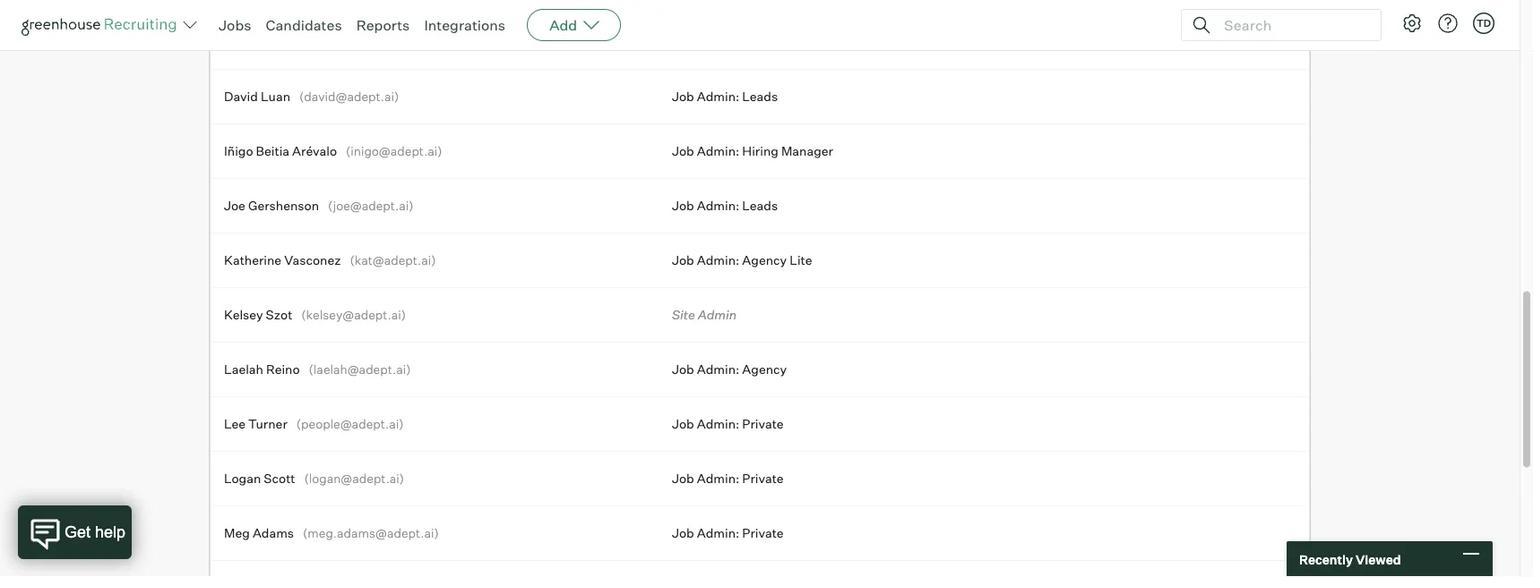 Task type: locate. For each thing, give the bounding box(es) containing it.
candidates
[[266, 16, 342, 34]]

row containing david luan
[[211, 70, 1309, 124]]

12 row from the top
[[211, 562, 1309, 578]]

2 job from the top
[[672, 144, 694, 159]]

meg adams (meg.adams@adept.ai)
[[224, 526, 439, 542]]

1 job admin: private from the top
[[672, 417, 784, 432]]

basil
[[224, 34, 252, 50]]

2 job admin: leads from the top
[[672, 198, 778, 214]]

11 row from the top
[[211, 507, 1309, 561]]

8 row from the top
[[211, 343, 1309, 397]]

1 leads from the top
[[742, 89, 778, 105]]

td button
[[1473, 13, 1495, 34]]

agency for job admin: agency
[[742, 362, 787, 378]]

turner
[[248, 417, 287, 432]]

6 row from the top
[[211, 234, 1309, 288]]

kelsey
[[224, 308, 263, 323]]

lee
[[224, 417, 246, 432]]

job admin: leads
[[672, 89, 778, 105], [672, 198, 778, 214]]

10 row from the top
[[211, 453, 1309, 506]]

1 job admin: leads from the top
[[672, 89, 778, 105]]

2 leads from the top
[[742, 198, 778, 214]]

row containing logan scott
[[211, 453, 1309, 506]]

(kat@adept.ai)
[[350, 253, 436, 269]]

kelsey szot (kelsey@adept.ai)
[[224, 308, 406, 323]]

(kelsey@adept.ai)
[[301, 308, 406, 323]]

8 admin: from the top
[[697, 526, 739, 542]]

6 job from the top
[[672, 417, 694, 432]]

(people@adept.ai)
[[296, 417, 404, 432]]

leads down hiring
[[742, 198, 778, 214]]

job for (kat@adept.ai)
[[672, 253, 694, 269]]

cell
[[211, 0, 659, 15], [659, 0, 1309, 15], [211, 562, 659, 578], [659, 562, 1309, 578]]

2 vertical spatial private
[[742, 526, 784, 542]]

1 vertical spatial leads
[[742, 198, 778, 214]]

admin: for (joe@adept.ai)
[[697, 198, 739, 214]]

1 vertical spatial agency
[[742, 362, 787, 378]]

private for logan scott (logan@adept.ai)
[[742, 471, 784, 487]]

laelah reino (laelah@adept.ai)
[[224, 362, 411, 378]]

5 admin: from the top
[[697, 362, 739, 378]]

0 vertical spatial job admin: private
[[672, 417, 784, 432]]

reports link
[[356, 16, 410, 34]]

job admin: leads up job admin: agency lite
[[672, 198, 778, 214]]

agency
[[742, 253, 787, 269], [742, 362, 787, 378]]

katherine
[[224, 253, 281, 269]]

7 row from the top
[[211, 289, 1309, 342]]

4 row from the top
[[211, 125, 1309, 178]]

site admin
[[672, 308, 737, 323]]

7 job from the top
[[672, 471, 694, 487]]

vasconez
[[284, 253, 341, 269]]

david luan (david@adept.ai)
[[224, 89, 399, 105]]

logan
[[224, 471, 261, 487]]

job
[[672, 89, 694, 105], [672, 144, 694, 159], [672, 198, 694, 214], [672, 253, 694, 269], [672, 362, 694, 378], [672, 417, 694, 432], [672, 471, 694, 487], [672, 526, 694, 542]]

1 agency from the top
[[742, 253, 787, 269]]

viewed
[[1356, 552, 1401, 568]]

1 vertical spatial job admin: leads
[[672, 198, 778, 214]]

8 job from the top
[[672, 526, 694, 542]]

integrations link
[[424, 16, 505, 34]]

2 row from the top
[[211, 15, 1309, 69]]

3 row from the top
[[211, 70, 1309, 124]]

0 vertical spatial leads
[[742, 89, 778, 105]]

row containing joe gershenson
[[211, 179, 1309, 233]]

job for (people@adept.ai)
[[672, 417, 694, 432]]

(inigo@adept.ai)
[[346, 144, 442, 159]]

4 job from the top
[[672, 253, 694, 269]]

admin: for (logan@adept.ai)
[[697, 471, 739, 487]]

admin: for (laelah@adept.ai)
[[697, 362, 739, 378]]

site
[[672, 308, 695, 323]]

0 vertical spatial job admin: leads
[[672, 89, 778, 105]]

2 admin: from the top
[[697, 144, 739, 159]]

add
[[549, 16, 577, 34]]

jobs
[[219, 16, 251, 34]]

0 vertical spatial private
[[742, 417, 784, 432]]

row
[[211, 0, 1309, 15], [211, 15, 1309, 69], [211, 70, 1309, 124], [211, 125, 1309, 178], [211, 179, 1309, 233], [211, 234, 1309, 288], [211, 289, 1309, 342], [211, 343, 1309, 397], [211, 398, 1309, 452], [211, 453, 1309, 506], [211, 507, 1309, 561], [211, 562, 1309, 578]]

3 job admin: private from the top
[[672, 526, 784, 542]]

row containing kelsey szot
[[211, 289, 1309, 342]]

row containing lee turner
[[211, 398, 1309, 452]]

1 vertical spatial private
[[742, 471, 784, 487]]

6 admin: from the top
[[697, 417, 739, 432]]

(basil@adept.ai)
[[304, 34, 399, 50]]

row containing basil safwat
[[211, 15, 1309, 69]]

7 admin: from the top
[[697, 471, 739, 487]]

2 agency from the top
[[742, 362, 787, 378]]

admin:
[[697, 89, 739, 105], [697, 144, 739, 159], [697, 198, 739, 214], [697, 253, 739, 269], [697, 362, 739, 378], [697, 417, 739, 432], [697, 471, 739, 487], [697, 526, 739, 542]]

1 vertical spatial job admin: private
[[672, 471, 784, 487]]

leads
[[742, 89, 778, 105], [742, 198, 778, 214]]

job admin: leads up job admin: hiring manager
[[672, 89, 778, 105]]

5 job from the top
[[672, 362, 694, 378]]

2 private from the top
[[742, 471, 784, 487]]

admin: for (people@adept.ai)
[[697, 417, 739, 432]]

job admin: agency
[[672, 362, 787, 378]]

5 row from the top
[[211, 179, 1309, 233]]

3 admin: from the top
[[697, 198, 739, 214]]

(laelah@adept.ai)
[[309, 362, 411, 378]]

4 admin: from the top
[[697, 253, 739, 269]]

job admin: private
[[672, 417, 784, 432], [672, 471, 784, 487], [672, 526, 784, 542]]

private for lee turner (people@adept.ai)
[[742, 417, 784, 432]]

private
[[742, 417, 784, 432], [742, 471, 784, 487], [742, 526, 784, 542]]

1 admin: from the top
[[697, 89, 739, 105]]

job admin: hiring manager
[[672, 144, 833, 159]]

lite
[[790, 253, 812, 269]]

gershenson
[[248, 198, 319, 214]]

admin: for (kat@adept.ai)
[[697, 253, 739, 269]]

logan scott (logan@adept.ai)
[[224, 471, 404, 487]]

0 vertical spatial agency
[[742, 253, 787, 269]]

jobs link
[[219, 16, 251, 34]]

9 row from the top
[[211, 398, 1309, 452]]

leads up hiring
[[742, 89, 778, 105]]

reino
[[266, 362, 300, 378]]

job for (logan@adept.ai)
[[672, 471, 694, 487]]

1 private from the top
[[742, 417, 784, 432]]

laelah
[[224, 362, 263, 378]]

2 job admin: private from the top
[[672, 471, 784, 487]]

2 vertical spatial job admin: private
[[672, 526, 784, 542]]

1 job from the top
[[672, 89, 694, 105]]

3 private from the top
[[742, 526, 784, 542]]

3 job from the top
[[672, 198, 694, 214]]



Task type: vqa. For each thing, say whether or not it's contained in the screenshot.


Task type: describe. For each thing, give the bounding box(es) containing it.
katherine vasconez (kat@adept.ai)
[[224, 253, 436, 269]]

joe gershenson (joe@adept.ai)
[[224, 198, 414, 214]]

row containing laelah reino
[[211, 343, 1309, 397]]

scott
[[264, 471, 295, 487]]

hiring
[[742, 144, 779, 159]]

(joe@adept.ai)
[[328, 198, 414, 214]]

job admin: private for logan scott (logan@adept.ai)
[[672, 471, 784, 487]]

manager
[[781, 144, 833, 159]]

job for (david@adept.ai)
[[672, 89, 694, 105]]

joe
[[224, 198, 245, 214]]

adams
[[253, 526, 294, 542]]

iñigo beitia arévalo (inigo@adept.ai)
[[224, 144, 442, 159]]

job for (meg.adams@adept.ai)
[[672, 526, 694, 542]]

leads for david luan (david@adept.ai)
[[742, 89, 778, 105]]

add button
[[527, 9, 621, 41]]

job admin: leads for david luan (david@adept.ai)
[[672, 89, 778, 105]]

job admin: private for meg adams (meg.adams@adept.ai)
[[672, 526, 784, 542]]

(meg.adams@adept.ai)
[[303, 526, 439, 542]]

admin
[[698, 308, 737, 323]]

meg
[[224, 526, 250, 542]]

beitia
[[256, 144, 289, 159]]

td
[[1476, 17, 1491, 29]]

job admin: agency lite
[[672, 253, 812, 269]]

job admin: private for lee turner (people@adept.ai)
[[672, 417, 784, 432]]

Search text field
[[1219, 12, 1365, 38]]

szot
[[266, 308, 292, 323]]

job admin: leads for joe gershenson (joe@adept.ai)
[[672, 198, 778, 214]]

greenhouse recruiting image
[[22, 14, 183, 36]]

(logan@adept.ai)
[[304, 471, 404, 487]]

leads for joe gershenson (joe@adept.ai)
[[742, 198, 778, 214]]

1 row from the top
[[211, 0, 1309, 15]]

(david@adept.ai)
[[299, 89, 399, 105]]

job for (joe@adept.ai)
[[672, 198, 694, 214]]

luan
[[261, 89, 290, 105]]

lee turner (people@adept.ai)
[[224, 417, 404, 432]]

row containing meg adams
[[211, 507, 1309, 561]]

configure image
[[1401, 13, 1423, 34]]

candidates link
[[266, 16, 342, 34]]

arévalo
[[292, 144, 337, 159]]

safwat
[[255, 34, 295, 50]]

td button
[[1469, 9, 1498, 38]]

row containing iñigo beitia arévalo
[[211, 125, 1309, 178]]

integrations
[[424, 16, 505, 34]]

david
[[224, 89, 258, 105]]

job for (laelah@adept.ai)
[[672, 362, 694, 378]]

job for (inigo@adept.ai)
[[672, 144, 694, 159]]

admin: for (meg.adams@adept.ai)
[[697, 526, 739, 542]]

reports
[[356, 16, 410, 34]]

iñigo
[[224, 144, 253, 159]]

basil safwat (basil@adept.ai)
[[224, 34, 399, 50]]

admin: for (inigo@adept.ai)
[[697, 144, 739, 159]]

admin: for (david@adept.ai)
[[697, 89, 739, 105]]

agency for job admin: agency lite
[[742, 253, 787, 269]]

recently viewed
[[1299, 552, 1401, 568]]

row containing katherine vasconez
[[211, 234, 1309, 288]]

recently
[[1299, 552, 1353, 568]]

private for meg adams (meg.adams@adept.ai)
[[742, 526, 784, 542]]



